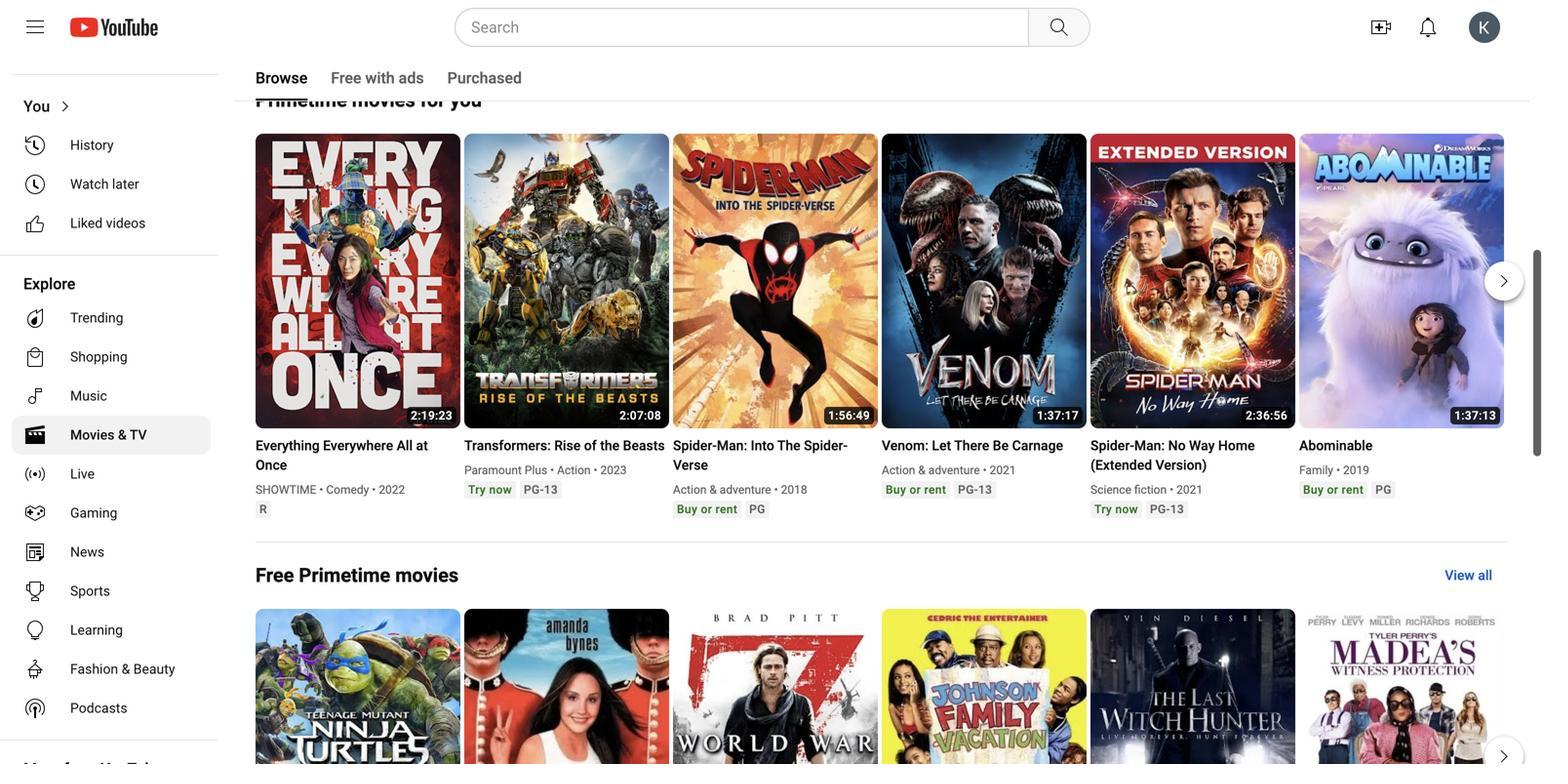 Task type: locate. For each thing, give the bounding box(es) containing it.
1 horizontal spatial adventure
[[929, 464, 980, 477]]

1:37:17 link
[[882, 134, 1087, 431]]

1 horizontal spatial pg
[[1376, 483, 1392, 497]]

or down venom:
[[910, 483, 921, 497]]

1 horizontal spatial try now
[[1095, 503, 1139, 516]]

carnage
[[1013, 438, 1064, 454]]

now down paramount
[[489, 483, 512, 497]]

for
[[420, 89, 446, 112]]

let
[[932, 438, 952, 454]]

transformers:
[[465, 438, 551, 454]]

1 horizontal spatial try
[[1095, 503, 1113, 516]]

1 horizontal spatial man:
[[1135, 438, 1165, 454]]

man: inside spider-man: no way home (extended version) science fiction • 2021
[[1135, 438, 1165, 454]]

you
[[450, 89, 482, 112]]

pg for the
[[750, 503, 766, 516]]

paramount
[[465, 464, 522, 477]]

None search field
[[420, 8, 1095, 47]]

rent
[[925, 483, 947, 497], [1342, 483, 1365, 497], [716, 503, 738, 516]]

adventure down let
[[929, 464, 980, 477]]

1 spider- from the left
[[673, 438, 717, 454]]

podcasts link
[[12, 689, 211, 728], [12, 689, 211, 728]]

2 vertical spatial try now
[[1095, 503, 1139, 516]]

0 horizontal spatial buy or rent
[[677, 503, 738, 516]]

pg- down venom: let there be carnage action & adventure • 2021
[[959, 483, 979, 497]]

free primetime movies link
[[256, 562, 459, 589]]

shopping
[[70, 349, 128, 365]]

Search text field
[[471, 15, 1025, 40]]

once
[[256, 457, 287, 473]]

0 horizontal spatial pg-
[[524, 483, 544, 497]]

avatar image image
[[1470, 12, 1501, 43]]

buy or rent for family
[[1304, 483, 1365, 497]]

liked videos link
[[12, 204, 211, 243], [12, 204, 211, 243]]

1 vertical spatial 2021
[[1177, 483, 1203, 497]]

1 man: from the left
[[717, 438, 748, 454]]

1 horizontal spatial 2021
[[1177, 483, 1203, 497]]

0 vertical spatial 2021
[[990, 464, 1017, 477]]

1 horizontal spatial or
[[910, 483, 921, 497]]

with
[[365, 69, 395, 87]]

pg- for &
[[959, 483, 979, 497]]

buy or rent down venom:
[[886, 483, 947, 497]]

0 horizontal spatial pg
[[750, 503, 766, 516]]

movies down 2022
[[395, 564, 459, 587]]

spider- up verse
[[673, 438, 717, 454]]

news
[[70, 544, 105, 560]]

0 vertical spatial now
[[1401, 27, 1424, 41]]

try for transformers: rise of the beasts
[[468, 483, 486, 497]]

learning
[[70, 622, 123, 638]]

2 horizontal spatial 13
[[1171, 503, 1185, 516]]

action down verse
[[673, 483, 707, 497]]

buy or rent
[[886, 483, 947, 497], [1304, 483, 1365, 497], [677, 503, 738, 516]]

2 horizontal spatial try
[[1380, 27, 1398, 41]]

trending
[[70, 310, 123, 326]]

free for free primetime movies
[[256, 564, 294, 587]]

1 horizontal spatial now
[[1116, 503, 1139, 516]]

0 horizontal spatial 13
[[544, 483, 558, 497]]

buy down verse
[[677, 503, 698, 516]]

2 horizontal spatial rent
[[1342, 483, 1365, 497]]

buy
[[886, 483, 907, 497], [1304, 483, 1324, 497], [677, 503, 698, 516]]

0 horizontal spatial adventure
[[720, 483, 772, 497]]

&
[[118, 427, 127, 443], [919, 464, 926, 477], [710, 483, 717, 497], [122, 661, 130, 677]]

trending link
[[12, 299, 211, 338], [12, 299, 211, 338]]

everything
[[256, 438, 320, 454]]

& down the spider-man: into the spider-verse by action & adventure • 2018 1 hour, 56 minutes element
[[710, 483, 717, 497]]

2021 down be
[[990, 464, 1017, 477]]

of
[[584, 438, 597, 454]]

2021 inside venom: let there be carnage action & adventure • 2021
[[990, 464, 1017, 477]]

& left "tv"
[[118, 427, 127, 443]]

& down venom:
[[919, 464, 926, 477]]

0 horizontal spatial try
[[468, 483, 486, 497]]

0 horizontal spatial pg-13
[[524, 483, 558, 497]]

pg- down plus
[[524, 483, 544, 497]]

2021 down version)
[[1177, 483, 1203, 497]]

0 vertical spatial pg
[[1376, 483, 1392, 497]]

spider- inside spider-man: no way home (extended version) science fiction • 2021
[[1091, 438, 1135, 454]]

1 horizontal spatial spider-
[[804, 438, 848, 454]]

venom:
[[882, 438, 929, 454]]

free down r at the left of page
[[256, 564, 294, 587]]

& inside spider-man: into the spider- verse action & adventure • 2018
[[710, 483, 717, 497]]

2:19:23 link
[[256, 134, 461, 431]]

videos
[[106, 215, 146, 231]]

1 vertical spatial free
[[256, 564, 294, 587]]

man: inside spider-man: into the spider- verse action & adventure • 2018
[[717, 438, 748, 454]]

2 horizontal spatial action
[[882, 464, 916, 477]]

0 vertical spatial try now
[[1380, 27, 1424, 41]]

1 vertical spatial try now
[[468, 483, 512, 497]]

13 down spider-man: no way home (extended version) science fiction • 2021
[[1171, 503, 1185, 516]]

now for transformers: rise of the beasts
[[489, 483, 512, 497]]

ads
[[399, 69, 424, 87]]

2021
[[990, 464, 1017, 477], [1177, 483, 1203, 497]]

pg-13 down venom: let there be carnage action & adventure • 2021
[[959, 483, 993, 497]]

buy or rent down family
[[1304, 483, 1365, 497]]

2 horizontal spatial buy or rent
[[1304, 483, 1365, 497]]

at
[[416, 438, 428, 454]]

0 vertical spatial free
[[331, 69, 362, 87]]

try now down 'science'
[[1095, 503, 1139, 516]]

0 horizontal spatial action
[[557, 464, 591, 477]]

0 horizontal spatial spider-
[[673, 438, 717, 454]]

try down 'science'
[[1095, 503, 1113, 516]]

action inside venom: let there be carnage action & adventure • 2021
[[882, 464, 916, 477]]

• right fiction
[[1170, 483, 1174, 497]]

1 horizontal spatial buy or rent
[[886, 483, 947, 497]]

tab list
[[256, 55, 522, 101]]

2 horizontal spatial buy
[[1304, 483, 1324, 497]]

watch
[[70, 176, 109, 192]]

0 vertical spatial primetime
[[256, 89, 347, 112]]

you link
[[12, 87, 211, 126], [12, 87, 211, 126]]

2 hours, 7 minutes, 8 seconds element
[[620, 409, 662, 423]]

0 vertical spatial adventure
[[929, 464, 980, 477]]

• down venom: let there be carnage by action & adventure • 2021 1 hour, 37 minutes element
[[983, 464, 987, 477]]

2 horizontal spatial spider-
[[1091, 438, 1135, 454]]

man:
[[717, 438, 748, 454], [1135, 438, 1165, 454]]

all
[[1479, 568, 1493, 584]]

showtime
[[256, 483, 317, 497]]

13
[[544, 483, 558, 497], [979, 483, 993, 497], [1171, 503, 1185, 516]]

venom: let there be carnage by action & adventure • 2021 1 hour, 37 minutes element
[[882, 436, 1087, 456]]

13 down venom: let there be carnage action & adventure • 2021
[[979, 483, 993, 497]]

action down venom:
[[882, 464, 916, 477]]

pg- for plus
[[524, 483, 544, 497]]

13 for plus
[[544, 483, 558, 497]]

movies & tv link
[[12, 416, 211, 455], [12, 416, 211, 455]]

man: for no
[[1135, 438, 1165, 454]]

tv
[[130, 427, 147, 443]]

adventure down the spider-man: into the spider-verse by action & adventure • 2018 1 hour, 56 minutes element
[[720, 483, 772, 497]]

spider- right the
[[804, 438, 848, 454]]

spider-man: no way home (extended version) by science fiction • 2021 2 hours, 36 minutes element
[[1091, 436, 1296, 475]]

free primetime movies
[[256, 564, 459, 587]]

1 vertical spatial now
[[489, 483, 512, 497]]

the
[[600, 438, 620, 454]]

man: left into in the bottom of the page
[[717, 438, 748, 454]]

0 horizontal spatial rent
[[716, 503, 738, 516]]

movies down with at the top left
[[352, 89, 416, 112]]

shopping link
[[12, 338, 211, 377], [12, 338, 211, 377]]

try left avatar image
[[1380, 27, 1398, 41]]

watch later link
[[12, 165, 211, 204], [12, 165, 211, 204]]

man: left the no
[[1135, 438, 1165, 454]]

1 horizontal spatial pg-
[[959, 483, 979, 497]]

rent for man:
[[716, 503, 738, 516]]

3 spider- from the left
[[1091, 438, 1135, 454]]

13 down plus
[[544, 483, 558, 497]]

1 horizontal spatial action
[[673, 483, 707, 497]]

pg
[[1376, 483, 1392, 497], [750, 503, 766, 516]]

pg-
[[524, 483, 544, 497], [959, 483, 979, 497], [1151, 503, 1171, 516]]

rent down let
[[925, 483, 947, 497]]

•
[[551, 464, 555, 477], [594, 464, 598, 477], [983, 464, 987, 477], [1337, 464, 1341, 477], [319, 483, 323, 497], [372, 483, 376, 497], [775, 483, 778, 497], [1170, 483, 1174, 497]]

0 horizontal spatial try now
[[468, 483, 512, 497]]

2 horizontal spatial pg-
[[1151, 503, 1171, 516]]

news link
[[12, 533, 211, 572], [12, 533, 211, 572]]

pg- down fiction
[[1151, 503, 1171, 516]]

1 horizontal spatial free
[[331, 69, 362, 87]]

2 horizontal spatial or
[[1328, 483, 1339, 497]]

buy or rent down verse
[[677, 503, 738, 516]]

0 horizontal spatial now
[[489, 483, 512, 497]]

2022
[[379, 483, 405, 497]]

pg- for version)
[[1151, 503, 1171, 516]]

2018
[[781, 483, 808, 497]]

2023
[[601, 464, 627, 477]]

primetime
[[256, 89, 347, 112], [299, 564, 391, 587]]

1 horizontal spatial pg-13
[[959, 483, 993, 497]]

action
[[557, 464, 591, 477], [882, 464, 916, 477], [673, 483, 707, 497]]

way
[[1190, 438, 1215, 454]]

transformers: rise of the beasts by paramount plus • action • 2023 2 hours, 7 minutes element
[[465, 436, 669, 456]]

2 man: from the left
[[1135, 438, 1165, 454]]

0 horizontal spatial 2021
[[990, 464, 1017, 477]]

1 vertical spatial pg
[[750, 503, 766, 516]]

2 horizontal spatial pg-13
[[1151, 503, 1185, 516]]

pg-13 down fiction
[[1151, 503, 1185, 516]]

history
[[70, 137, 114, 153]]

try now left avatar image
[[1380, 27, 1424, 41]]

buy down family
[[1304, 483, 1324, 497]]

gaming link
[[12, 494, 211, 533], [12, 494, 211, 533]]

buy for venom: let there be carnage
[[886, 483, 907, 497]]

spider- for (extended
[[1091, 438, 1135, 454]]

beasts
[[623, 438, 665, 454]]

1:37:17
[[1037, 409, 1079, 423]]

1 vertical spatial primetime
[[299, 564, 391, 587]]

pg down abominable by family • 2019 1 hour, 37 minutes element
[[1376, 483, 1392, 497]]

0 horizontal spatial free
[[256, 564, 294, 587]]

live link
[[12, 455, 211, 494], [12, 455, 211, 494]]

1 horizontal spatial rent
[[925, 483, 947, 497]]

pg-13
[[524, 483, 558, 497], [959, 483, 993, 497], [1151, 503, 1185, 516]]

1 hour, 56 minutes, 49 seconds element
[[829, 409, 871, 423]]

now
[[1401, 27, 1424, 41], [489, 483, 512, 497], [1116, 503, 1139, 516]]

0 horizontal spatial buy
[[677, 503, 698, 516]]

1 horizontal spatial 13
[[979, 483, 993, 497]]

spider- up (extended
[[1091, 438, 1135, 454]]

free up 'primetime movies for you'
[[331, 69, 362, 87]]

rent down spider-man: into the spider- verse action & adventure • 2018
[[716, 503, 738, 516]]

try
[[1380, 27, 1398, 41], [468, 483, 486, 497], [1095, 503, 1113, 516]]

0 horizontal spatial man:
[[717, 438, 748, 454]]

None text field
[[342, 0, 541, 36]]

try now down paramount
[[468, 483, 512, 497]]

liked videos
[[70, 215, 146, 231]]

now left avatar image
[[1401, 27, 1424, 41]]

pg-13 for plus
[[524, 483, 558, 497]]

rent for let
[[925, 483, 947, 497]]

spider- for verse
[[673, 438, 717, 454]]

2 vertical spatial now
[[1116, 503, 1139, 516]]

0 horizontal spatial or
[[701, 503, 713, 516]]

spider-man: into the spider-verse by action & adventure • 2018 1 hour, 56 minutes element
[[673, 436, 878, 475]]

learning link
[[12, 611, 211, 650], [12, 611, 211, 650]]

or down verse
[[701, 503, 713, 516]]

action down transformers: rise of the beasts by paramount plus • action • 2023 2 hours, 7 minutes element
[[557, 464, 591, 477]]

try now for spider-man: no way home (extended version)
[[1095, 503, 1139, 516]]

primetime down comedy
[[299, 564, 391, 587]]

pg-13 down plus
[[524, 483, 558, 497]]

primetime down browse
[[256, 89, 347, 112]]

spider-
[[673, 438, 717, 454], [804, 438, 848, 454], [1091, 438, 1135, 454]]

buy or rent for let
[[886, 483, 947, 497]]

• left 2019
[[1337, 464, 1341, 477]]

now down 'science'
[[1116, 503, 1139, 516]]

1 horizontal spatial buy
[[886, 483, 907, 497]]

or
[[910, 483, 921, 497], [1328, 483, 1339, 497], [701, 503, 713, 516]]

• inside venom: let there be carnage action & adventure • 2021
[[983, 464, 987, 477]]

buy down venom:
[[886, 483, 907, 497]]

• inside spider-man: into the spider- verse action & adventure • 2018
[[775, 483, 778, 497]]

try down paramount
[[468, 483, 486, 497]]

• left 2018
[[775, 483, 778, 497]]

rent down 2019
[[1342, 483, 1365, 497]]

pg down spider-man: into the spider- verse action & adventure • 2018
[[750, 503, 766, 516]]

2 vertical spatial try
[[1095, 503, 1113, 516]]

history link
[[12, 126, 211, 165], [12, 126, 211, 165]]

or down family
[[1328, 483, 1339, 497]]

1 vertical spatial try
[[468, 483, 486, 497]]

1 vertical spatial adventure
[[720, 483, 772, 497]]

view all link
[[1430, 558, 1509, 593]]

try now
[[1380, 27, 1424, 41], [468, 483, 512, 497], [1095, 503, 1139, 516]]

or for man:
[[701, 503, 713, 516]]

beauty
[[133, 661, 175, 677]]

2 hours, 36 minutes, 56 seconds element
[[1246, 409, 1288, 423]]



Task type: vqa. For each thing, say whether or not it's contained in the screenshot.


Task type: describe. For each thing, give the bounding box(es) containing it.
abominable
[[1300, 438, 1373, 454]]

there
[[955, 438, 990, 454]]

liked
[[70, 215, 103, 231]]

everything everywhere all at once showtime • comedy • 2022 r
[[256, 438, 428, 516]]

explore
[[23, 275, 75, 293]]

live
[[70, 466, 95, 482]]

(extended
[[1091, 457, 1153, 473]]

adventure inside spider-man: into the spider- verse action & adventure • 2018
[[720, 483, 772, 497]]

try for spider-man: no way home (extended version)
[[1095, 503, 1113, 516]]

all
[[397, 438, 413, 454]]

13 for version)
[[1171, 503, 1185, 516]]

sports
[[70, 583, 110, 599]]

• left 2022
[[372, 483, 376, 497]]

transformers: rise of the beasts paramount plus • action • 2023
[[465, 438, 665, 477]]

man: for into
[[717, 438, 748, 454]]

view all
[[1446, 568, 1493, 584]]

r
[[260, 503, 267, 516]]

2:19:23
[[411, 409, 453, 423]]

1 vertical spatial movies
[[395, 564, 459, 587]]

2:07:08 link
[[465, 134, 669, 431]]

adventure inside venom: let there be carnage action & adventure • 2021
[[929, 464, 980, 477]]

2021 inside spider-man: no way home (extended version) science fiction • 2021
[[1177, 483, 1203, 497]]

free with ads
[[331, 69, 424, 87]]

• left 2023
[[594, 464, 598, 477]]

0 vertical spatial movies
[[352, 89, 416, 112]]

try now for transformers: rise of the beasts
[[468, 483, 512, 497]]

music
[[70, 388, 107, 404]]

movies
[[70, 427, 115, 443]]

rent for family
[[1342, 483, 1365, 497]]

• inside 'abominable family • 2019'
[[1337, 464, 1341, 477]]

• inside spider-man: no way home (extended version) science fiction • 2021
[[1170, 483, 1174, 497]]

version)
[[1156, 457, 1207, 473]]

2 horizontal spatial try now
[[1380, 27, 1424, 41]]

everything everywhere all at once by showtime • comedy • 2022 2 hours, 19 minutes element
[[256, 436, 461, 475]]

1:37:13
[[1455, 409, 1497, 423]]

pg for 2019
[[1376, 483, 1392, 497]]

2 horizontal spatial now
[[1401, 27, 1424, 41]]

2:07:08
[[620, 409, 662, 423]]

primetime movies for you
[[256, 89, 482, 112]]

buy for abominable
[[1304, 483, 1324, 497]]

spider-man: into the spider- verse action & adventure • 2018
[[673, 438, 848, 497]]

• right plus
[[551, 464, 555, 477]]

into
[[751, 438, 775, 454]]

you
[[23, 97, 50, 116]]

buy for spider-man: into the spider- verse
[[677, 503, 698, 516]]

later
[[112, 176, 139, 192]]

tab list containing browse
[[256, 55, 522, 101]]

1:56:49 link
[[673, 134, 878, 431]]

action inside spider-man: into the spider- verse action & adventure • 2018
[[673, 483, 707, 497]]

family
[[1300, 464, 1334, 477]]

2 spider- from the left
[[804, 438, 848, 454]]

comedy
[[326, 483, 369, 497]]

spider-man: no way home (extended version) science fiction • 2021
[[1091, 438, 1256, 497]]

fashion
[[70, 661, 118, 677]]

or for family
[[1328, 483, 1339, 497]]

fashion & beauty
[[70, 661, 175, 677]]

View all text field
[[1446, 568, 1493, 584]]

0 vertical spatial try
[[1380, 27, 1398, 41]]

2019
[[1344, 464, 1370, 477]]

free for free with ads
[[331, 69, 362, 87]]

1 hour, 37 minutes, 17 seconds element
[[1037, 409, 1079, 423]]

science
[[1091, 483, 1132, 497]]

abominable by family • 2019 1 hour, 37 minutes element
[[1300, 436, 1505, 456]]

buy or rent for man:
[[677, 503, 738, 516]]

home
[[1219, 438, 1256, 454]]

1:37:13 link
[[1300, 134, 1505, 431]]

podcasts
[[70, 700, 127, 716]]

action inside transformers: rise of the beasts paramount plus • action • 2023
[[557, 464, 591, 477]]

2:36:56 link
[[1091, 134, 1296, 431]]

browse
[[256, 69, 308, 87]]

• left comedy
[[319, 483, 323, 497]]

verse
[[673, 457, 708, 473]]

plus
[[525, 464, 548, 477]]

no
[[1169, 438, 1186, 454]]

venom: let there be carnage action & adventure • 2021
[[882, 438, 1064, 477]]

watch later
[[70, 176, 139, 192]]

& left beauty
[[122, 661, 130, 677]]

13 for &
[[979, 483, 993, 497]]

gaming
[[70, 505, 117, 521]]

2 hours, 19 minutes, 23 seconds element
[[411, 409, 453, 423]]

be
[[993, 438, 1009, 454]]

pg-13 for version)
[[1151, 503, 1185, 516]]

now for spider-man: no way home (extended version)
[[1116, 503, 1139, 516]]

rise
[[555, 438, 581, 454]]

1:56:49
[[829, 409, 871, 423]]

1 hour, 37 minutes, 13 seconds element
[[1455, 409, 1497, 423]]

fiction
[[1135, 483, 1167, 497]]

movies & tv
[[70, 427, 147, 443]]

everywhere
[[323, 438, 393, 454]]

& inside venom: let there be carnage action & adventure • 2021
[[919, 464, 926, 477]]

2:36:56
[[1246, 409, 1288, 423]]

or for let
[[910, 483, 921, 497]]

abominable family • 2019
[[1300, 438, 1373, 477]]

view
[[1446, 568, 1475, 584]]

pg-13 for &
[[959, 483, 993, 497]]

the
[[778, 438, 801, 454]]

purchased
[[448, 69, 522, 87]]



